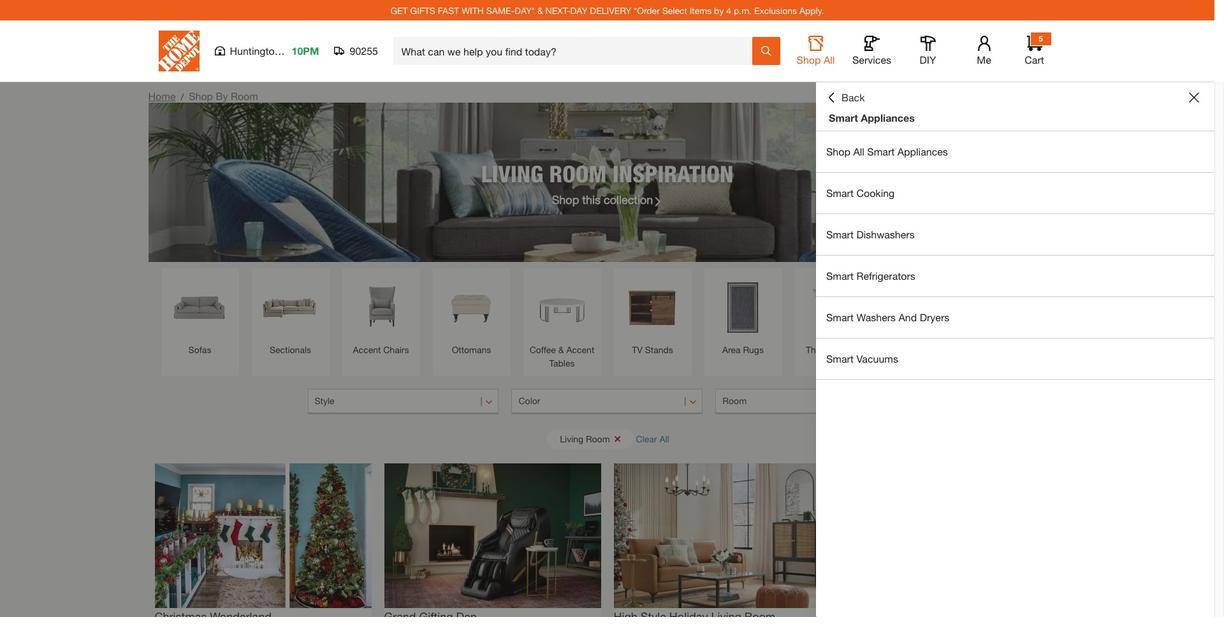 Task type: vqa. For each thing, say whether or not it's contained in the screenshot.
Checkout
no



Task type: describe. For each thing, give the bounding box(es) containing it.
by
[[714, 5, 724, 16]]

next-
[[546, 5, 571, 16]]

tv stands
[[632, 344, 673, 355]]

room down "color" button
[[586, 433, 610, 444]]

90255
[[350, 45, 378, 57]]

all for shop all
[[824, 54, 835, 66]]

90255 button
[[335, 45, 379, 57]]

accent inside coffee & accent tables
[[567, 344, 595, 355]]

collection
[[604, 192, 653, 206]]

area
[[723, 344, 741, 355]]

smart down smart appliances
[[868, 145, 895, 158]]

5
[[1039, 34, 1043, 43]]

park
[[283, 45, 304, 57]]

shop all
[[797, 54, 835, 66]]

smart washers and dryers
[[827, 311, 950, 323]]

coffee & accent tables image
[[530, 275, 595, 340]]

shop this collection
[[552, 192, 653, 206]]

0 vertical spatial appliances
[[861, 112, 915, 124]]

sofas link
[[167, 275, 232, 357]]

pillows
[[834, 344, 862, 355]]

smart appliances
[[829, 112, 915, 124]]

rugs
[[743, 344, 764, 355]]

chairs
[[384, 344, 409, 355]]

area rugs link
[[711, 275, 776, 357]]

What can we help you find today? search field
[[402, 38, 752, 64]]

sofas image
[[167, 275, 232, 340]]

and
[[899, 311, 917, 323]]

home link
[[148, 90, 176, 102]]

items
[[690, 5, 712, 16]]

throw pillows image
[[801, 275, 867, 340]]

day*
[[515, 5, 535, 16]]

p.m.
[[734, 5, 752, 16]]

refrigerators
[[857, 270, 916, 282]]

clear
[[636, 433, 657, 444]]

day
[[571, 5, 588, 16]]

feedback link image
[[1207, 216, 1225, 284]]

appliances inside menu
[[898, 145, 948, 158]]

shop all smart appliances link
[[816, 131, 1215, 172]]

diy
[[920, 54, 937, 66]]

shop this collection link
[[552, 191, 663, 208]]

by
[[216, 90, 228, 102]]

tv stands image
[[620, 275, 685, 340]]

clear all
[[636, 433, 670, 444]]

shop right /
[[189, 90, 213, 102]]

smart refrigerators
[[827, 270, 916, 282]]

living room button
[[547, 430, 634, 449]]

color button
[[512, 389, 703, 415]]

services
[[853, 54, 892, 66]]

back button
[[827, 91, 865, 104]]

smart washers and dryers link
[[816, 297, 1215, 338]]

throw pillows link
[[801, 275, 867, 357]]

style button
[[308, 389, 499, 415]]

room right by
[[231, 90, 258, 102]]

1 stretchy image image from the left
[[155, 464, 372, 608]]

smart for smart vacuums
[[827, 353, 854, 365]]

dryers
[[920, 311, 950, 323]]

cooking
[[857, 187, 895, 199]]

this
[[583, 192, 601, 206]]

curtains & drapes image
[[983, 275, 1048, 340]]

inspiration
[[613, 160, 734, 187]]

sectionals
[[270, 344, 311, 355]]

color
[[519, 395, 541, 406]]

living room
[[560, 433, 610, 444]]

smart for smart dishwashers
[[827, 228, 854, 240]]

back
[[842, 91, 865, 103]]

fast
[[438, 5, 459, 16]]

throw blankets image
[[892, 275, 957, 340]]

& inside coffee & accent tables
[[559, 344, 564, 355]]

smart for smart washers and dryers
[[827, 311, 854, 323]]

shop all smart appliances
[[827, 145, 948, 158]]

shop for shop all
[[797, 54, 821, 66]]

dishwashers
[[857, 228, 915, 240]]

sofas
[[189, 344, 211, 355]]

washers
[[857, 311, 896, 323]]

accent chairs image
[[349, 275, 414, 340]]

cart
[[1025, 54, 1045, 66]]

huntington
[[230, 45, 280, 57]]

smart for smart cooking
[[827, 187, 854, 199]]

accent chairs link
[[349, 275, 414, 357]]

2 stretchy image image from the left
[[384, 464, 601, 608]]

get gifts fast with same-day* & next-day delivery *order select items by 4 p.m. exclusions apply.
[[391, 5, 824, 16]]



Task type: locate. For each thing, give the bounding box(es) containing it.
living inside button
[[560, 433, 584, 444]]

/
[[181, 91, 184, 102]]

appliances down smart appliances
[[898, 145, 948, 158]]

clear all button
[[636, 427, 670, 451]]

0 horizontal spatial all
[[660, 433, 670, 444]]

1 vertical spatial living
[[560, 433, 584, 444]]

appliances up shop all smart appliances
[[861, 112, 915, 124]]

gifts
[[410, 5, 436, 16]]

menu containing shop all smart appliances
[[816, 131, 1215, 380]]

smart for smart refrigerators
[[827, 270, 854, 282]]

living room inspiration
[[481, 160, 734, 187]]

& right the day*
[[538, 5, 543, 16]]

tv stands link
[[620, 275, 685, 357]]

tv
[[632, 344, 643, 355]]

1 accent from the left
[[353, 344, 381, 355]]

select
[[663, 5, 687, 16]]

0 vertical spatial living
[[481, 160, 544, 187]]

10pm
[[292, 45, 319, 57]]

1 horizontal spatial &
[[559, 344, 564, 355]]

throw
[[806, 344, 831, 355]]

accent chairs
[[353, 344, 409, 355]]

smart for smart appliances
[[829, 112, 859, 124]]

shop up smart cooking
[[827, 145, 851, 158]]

living for living room
[[560, 433, 584, 444]]

me button
[[964, 36, 1005, 66]]

menu
[[816, 131, 1215, 380]]

the home depot logo image
[[159, 31, 199, 71]]

tables
[[550, 358, 575, 369]]

throw pillows
[[806, 344, 862, 355]]

apply.
[[800, 5, 824, 16]]

home / shop by room
[[148, 90, 258, 102]]

all up back button
[[824, 54, 835, 66]]

smart vacuums link
[[816, 339, 1215, 380]]

1 horizontal spatial living
[[560, 433, 584, 444]]

me
[[977, 54, 992, 66]]

4
[[727, 5, 732, 16]]

sectionals image
[[258, 275, 323, 340]]

cart 5
[[1025, 34, 1045, 66]]

smart down back button
[[829, 112, 859, 124]]

1 vertical spatial all
[[854, 145, 865, 158]]

shop for shop this collection
[[552, 192, 579, 206]]

2 horizontal spatial stretchy image image
[[614, 464, 831, 608]]

all
[[824, 54, 835, 66], [854, 145, 865, 158], [660, 433, 670, 444]]

exclusions
[[755, 5, 797, 16]]

living for living room inspiration
[[481, 160, 544, 187]]

smart refrigerators link
[[816, 256, 1215, 297]]

2 accent from the left
[[567, 344, 595, 355]]

0 horizontal spatial accent
[[353, 344, 381, 355]]

1 horizontal spatial all
[[824, 54, 835, 66]]

smart cooking link
[[816, 173, 1215, 214]]

smart left the refrigerators
[[827, 270, 854, 282]]

drawer close image
[[1190, 92, 1200, 103]]

same-
[[487, 5, 515, 16]]

all for shop all smart appliances
[[854, 145, 865, 158]]

room button
[[716, 389, 907, 415]]

vacuums
[[857, 353, 899, 365]]

*order
[[634, 5, 660, 16]]

coffee & accent tables link
[[530, 275, 595, 370]]

shop
[[797, 54, 821, 66], [189, 90, 213, 102], [827, 145, 851, 158], [552, 192, 579, 206]]

shop down apply.
[[797, 54, 821, 66]]

area rugs
[[723, 344, 764, 355]]

0 horizontal spatial &
[[538, 5, 543, 16]]

accent
[[353, 344, 381, 355], [567, 344, 595, 355]]

0 vertical spatial &
[[538, 5, 543, 16]]

smart left the cooking on the right of page
[[827, 187, 854, 199]]

accent up tables at the left bottom of the page
[[567, 344, 595, 355]]

smart left dishwashers
[[827, 228, 854, 240]]

all down smart appliances
[[854, 145, 865, 158]]

services button
[[852, 36, 893, 66]]

shop all button
[[796, 36, 837, 66]]

2 vertical spatial all
[[660, 433, 670, 444]]

shop for shop all smart appliances
[[827, 145, 851, 158]]

all for clear all
[[660, 433, 670, 444]]

1 vertical spatial &
[[559, 344, 564, 355]]

with
[[462, 5, 484, 16]]

home
[[148, 90, 176, 102]]

shop left this
[[552, 192, 579, 206]]

smart inside 'link'
[[827, 311, 854, 323]]

smart vacuums
[[827, 353, 899, 365]]

huntington park
[[230, 45, 304, 57]]

appliances
[[861, 112, 915, 124], [898, 145, 948, 158]]

coffee & accent tables
[[530, 344, 595, 369]]

&
[[538, 5, 543, 16], [559, 344, 564, 355]]

delivery
[[590, 5, 632, 16]]

smart
[[829, 112, 859, 124], [868, 145, 895, 158], [827, 187, 854, 199], [827, 228, 854, 240], [827, 270, 854, 282], [827, 311, 854, 323], [827, 353, 854, 365]]

area rugs image
[[711, 275, 776, 340]]

ottomans
[[452, 344, 491, 355]]

room down 'area'
[[723, 395, 747, 406]]

3 stretchy image image from the left
[[614, 464, 831, 608]]

1 horizontal spatial stretchy image image
[[384, 464, 601, 608]]

get
[[391, 5, 408, 16]]

sectionals link
[[258, 275, 323, 357]]

stretchy image image
[[155, 464, 372, 608], [384, 464, 601, 608], [614, 464, 831, 608]]

stands
[[645, 344, 673, 355]]

smart cooking
[[827, 187, 895, 199]]

coffee
[[530, 344, 556, 355]]

1 horizontal spatial accent
[[567, 344, 595, 355]]

0 vertical spatial all
[[824, 54, 835, 66]]

& up tables at the left bottom of the page
[[559, 344, 564, 355]]

ottomans link
[[439, 275, 504, 357]]

room up this
[[550, 160, 607, 187]]

room
[[231, 90, 258, 102], [550, 160, 607, 187], [723, 395, 747, 406], [586, 433, 610, 444]]

all right the clear
[[660, 433, 670, 444]]

ottomans image
[[439, 275, 504, 340]]

smart dishwashers link
[[816, 214, 1215, 255]]

accent left chairs
[[353, 344, 381, 355]]

0 horizontal spatial living
[[481, 160, 544, 187]]

1 vertical spatial appliances
[[898, 145, 948, 158]]

smart dishwashers
[[827, 228, 915, 240]]

0 horizontal spatial stretchy image image
[[155, 464, 372, 608]]

smart up throw pillows
[[827, 311, 854, 323]]

smart left vacuums at the right of the page
[[827, 353, 854, 365]]

shop inside button
[[797, 54, 821, 66]]

diy button
[[908, 36, 949, 66]]

2 horizontal spatial all
[[854, 145, 865, 158]]

style
[[315, 395, 335, 406]]

living
[[481, 160, 544, 187], [560, 433, 584, 444]]



